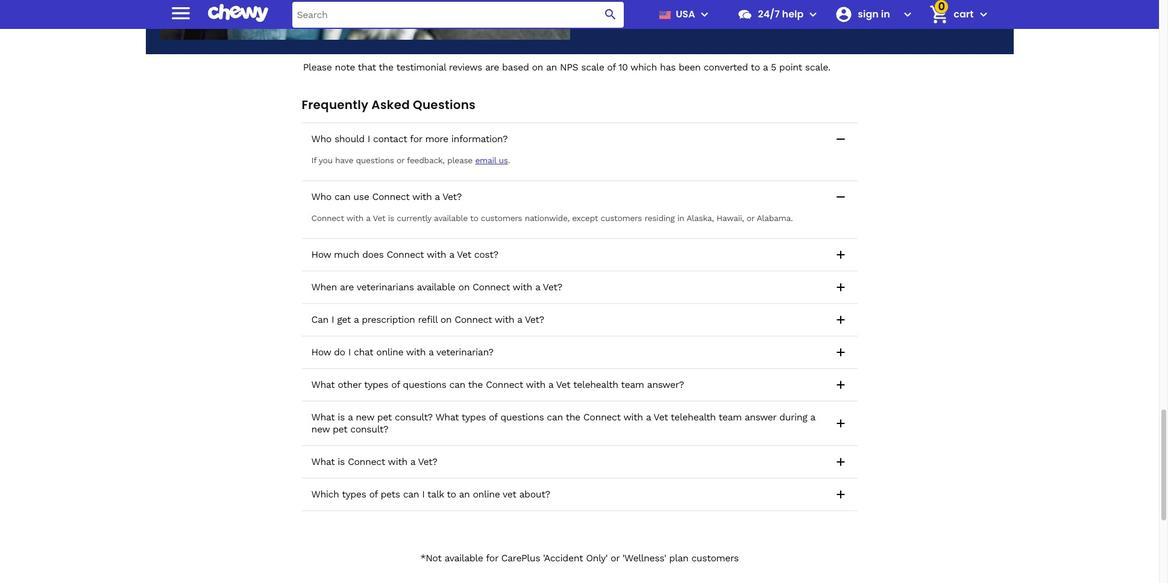 Task type: locate. For each thing, give the bounding box(es) containing it.
can i get a prescription refill on connect with a vet?
[[311, 314, 544, 326]]

1 horizontal spatial an
[[546, 61, 557, 73]]

how do i chat online with a veterinarian?
[[311, 347, 494, 358]]

do
[[334, 347, 345, 358]]

pet down other at the left of the page
[[333, 424, 347, 435]]

0 horizontal spatial to
[[447, 489, 456, 500]]

i left get
[[332, 314, 334, 326]]

*not
[[421, 553, 442, 564]]

to left '5'
[[751, 61, 760, 73]]

how for how much does connect with a vet cost?
[[311, 249, 331, 260]]

cart
[[954, 7, 974, 21]]

customers up cost?
[[481, 213, 522, 223]]

0 vertical spatial the
[[379, 61, 394, 73]]

can inside what is a new pet consult? what types of questions can the connect with a vet telehealth team answer during a new pet consult?
[[547, 412, 563, 423]]

the
[[379, 61, 394, 73], [468, 379, 483, 391], [566, 412, 581, 423]]

customers
[[481, 213, 522, 223], [601, 213, 642, 223], [692, 553, 739, 564]]

types right other at the left of the page
[[364, 379, 388, 391]]

email us link
[[475, 155, 508, 165]]

is
[[388, 213, 394, 223], [338, 412, 345, 423], [338, 456, 345, 468]]

team left answer
[[719, 412, 742, 423]]

connect
[[372, 191, 410, 202], [311, 213, 344, 223], [387, 249, 424, 260], [473, 281, 510, 293], [455, 314, 492, 326], [486, 379, 523, 391], [584, 412, 621, 423], [348, 456, 385, 468]]

of
[[607, 61, 616, 73], [391, 379, 400, 391], [489, 412, 498, 423], [369, 489, 378, 500]]

new
[[356, 412, 374, 423], [311, 424, 330, 435]]

0 horizontal spatial telehealth
[[573, 379, 618, 391]]

1 vertical spatial are
[[340, 281, 354, 293]]

the inside what is a new pet consult? what types of questions can the connect with a vet telehealth team answer during a new pet consult?
[[566, 412, 581, 423]]

cost?
[[474, 249, 498, 260]]

pet
[[377, 412, 392, 423], [333, 424, 347, 435]]

vet down "who can use connect with a vet?"
[[373, 213, 385, 223]]

0 horizontal spatial for
[[410, 133, 422, 145]]

0 horizontal spatial new
[[311, 424, 330, 435]]

an left the nps
[[546, 61, 557, 73]]

when
[[311, 281, 337, 293]]

0 vertical spatial pet
[[377, 412, 392, 423]]

who can use connect with a vet? image
[[834, 190, 848, 204]]

what
[[311, 379, 335, 391], [311, 412, 335, 423], [436, 412, 459, 423], [311, 456, 335, 468]]

i
[[368, 133, 370, 145], [332, 314, 334, 326], [348, 347, 351, 358], [422, 489, 425, 500]]

customers right "except" on the top of page
[[601, 213, 642, 223]]

or down who should i contact for more information?
[[397, 155, 405, 165]]

for left careplus
[[486, 553, 498, 564]]

how much does connect with a vet cost?
[[311, 249, 498, 260]]

0 vertical spatial for
[[410, 133, 422, 145]]

1 who from the top
[[311, 133, 332, 145]]

during
[[780, 412, 807, 423]]

who
[[311, 133, 332, 145], [311, 191, 332, 202]]

1 horizontal spatial online
[[473, 489, 500, 500]]

2 vertical spatial is
[[338, 456, 345, 468]]

0 horizontal spatial pet
[[333, 424, 347, 435]]

2 who from the top
[[311, 191, 332, 202]]

0 vertical spatial new
[[356, 412, 374, 423]]

to for which types of pets can i talk to an online vet about?
[[447, 489, 456, 500]]

0 vertical spatial types
[[364, 379, 388, 391]]

help menu image
[[806, 7, 821, 22]]

of down what other types of questions can the connect with a vet telehealth team answer?
[[489, 412, 498, 423]]

or
[[397, 155, 405, 165], [747, 213, 755, 223], [611, 553, 620, 564]]

what for what is a new pet consult? what types of questions can the connect with a vet telehealth team answer during a new pet consult?
[[311, 412, 335, 423]]

currently
[[397, 213, 431, 223]]

or right hawaii,
[[747, 213, 755, 223]]

who should i contact for more information?
[[311, 133, 508, 145]]

0 horizontal spatial questions
[[356, 155, 394, 165]]

1 horizontal spatial to
[[470, 213, 478, 223]]

team left answer?
[[621, 379, 644, 391]]

0 vertical spatial consult?
[[395, 412, 433, 423]]

submit search image
[[604, 7, 618, 22]]

prescription
[[362, 314, 415, 326]]

can
[[335, 191, 351, 202], [449, 379, 465, 391], [547, 412, 563, 423], [403, 489, 419, 500]]

0 vertical spatial online
[[376, 347, 403, 358]]

0 horizontal spatial online
[[376, 347, 403, 358]]

items image
[[929, 4, 950, 25]]

if
[[311, 155, 316, 165]]

0 vertical spatial on
[[532, 61, 543, 73]]

is up which
[[338, 456, 345, 468]]

telehealth up what is a new pet consult? what types of questions can the connect with a vet telehealth team answer during a new pet consult?
[[573, 379, 618, 391]]

an right talk
[[459, 489, 470, 500]]

2 horizontal spatial customers
[[692, 553, 739, 564]]

1 vertical spatial the
[[468, 379, 483, 391]]

1 vertical spatial available
[[417, 281, 456, 293]]

of left pets in the bottom of the page
[[369, 489, 378, 500]]

types down what other types of questions can the connect with a vet telehealth team answer?
[[462, 412, 486, 423]]

to up cost?
[[470, 213, 478, 223]]

team inside what is a new pet consult? what types of questions can the connect with a vet telehealth team answer during a new pet consult?
[[719, 412, 742, 423]]

note
[[335, 61, 355, 73]]

*not available for careplus 'accident only' or 'wellness' plan customers
[[421, 553, 739, 564]]

available right currently
[[434, 213, 468, 223]]

usa
[[676, 7, 695, 21]]

only'
[[586, 553, 608, 564]]

who should i contact for more information? image
[[834, 132, 848, 146]]

0 vertical spatial how
[[311, 249, 331, 260]]

talk
[[428, 489, 444, 500]]

customers right plan on the bottom right of page
[[692, 553, 739, 564]]

who can use connect with a vet?
[[311, 191, 462, 202]]

2 horizontal spatial to
[[751, 61, 760, 73]]

to
[[751, 61, 760, 73], [470, 213, 478, 223], [447, 489, 456, 500]]

for
[[410, 133, 422, 145], [486, 553, 498, 564]]

available
[[434, 213, 468, 223], [417, 281, 456, 293], [445, 553, 483, 564]]

online right chat
[[376, 347, 403, 358]]

questions down what other types of questions can the connect with a vet telehealth team answer?
[[501, 412, 544, 423]]

an
[[546, 61, 557, 73], [459, 489, 470, 500]]

contact
[[373, 133, 407, 145]]

on right based
[[532, 61, 543, 73]]

answer
[[745, 412, 777, 423]]

telehealth
[[573, 379, 618, 391], [671, 412, 716, 423]]

0 horizontal spatial an
[[459, 489, 470, 500]]

what is a new pet consult? what types of questions can the connect with a vet telehealth team answer during a new pet consult?
[[311, 412, 815, 435]]

are right when
[[340, 281, 354, 293]]

is for a
[[338, 412, 345, 423]]

how
[[311, 249, 331, 260], [311, 347, 331, 358]]

can
[[311, 314, 329, 326]]

pet up what is connect with a vet?
[[377, 412, 392, 423]]

2 vertical spatial or
[[611, 553, 620, 564]]

vet down answer?
[[654, 412, 668, 423]]

consult?
[[395, 412, 433, 423], [350, 424, 388, 435]]

available right *not
[[445, 553, 483, 564]]

who down you
[[311, 191, 332, 202]]

1 vertical spatial who
[[311, 191, 332, 202]]

1 vertical spatial or
[[747, 213, 755, 223]]

2 how from the top
[[311, 347, 331, 358]]

0 horizontal spatial customers
[[481, 213, 522, 223]]

'accident
[[543, 553, 583, 564]]

1 horizontal spatial team
[[719, 412, 742, 423]]

can i get a prescription refill on connect with a vet? image
[[834, 313, 848, 327]]

2 horizontal spatial the
[[566, 412, 581, 423]]

what is connect with a vet?
[[311, 456, 437, 468]]

1 vertical spatial consult?
[[350, 424, 388, 435]]

0 horizontal spatial or
[[397, 155, 405, 165]]

1 vertical spatial types
[[462, 412, 486, 423]]

24/7
[[758, 7, 780, 21]]

0 vertical spatial to
[[751, 61, 760, 73]]

nationwide,
[[525, 213, 570, 223]]

which types of pets can i talk to an online vet about? image
[[834, 488, 848, 502]]

Search text field
[[292, 2, 624, 27]]

1 vertical spatial telehealth
[[671, 412, 716, 423]]

are
[[485, 61, 499, 73], [340, 281, 354, 293]]

veterinarians
[[357, 281, 414, 293]]

0 vertical spatial are
[[485, 61, 499, 73]]

is inside what is a new pet consult? what types of questions can the connect with a vet telehealth team answer during a new pet consult?
[[338, 412, 345, 423]]

chewy home image
[[208, 0, 268, 27]]

vet
[[373, 213, 385, 223], [457, 249, 471, 260], [556, 379, 571, 391], [654, 412, 668, 423]]

on right refill
[[441, 314, 452, 326]]

asked
[[372, 96, 410, 113]]

help
[[782, 7, 804, 21]]

is down "who can use connect with a vet?"
[[388, 213, 394, 223]]

0 vertical spatial team
[[621, 379, 644, 391]]

1 vertical spatial to
[[470, 213, 478, 223]]

telehealth down answer?
[[671, 412, 716, 423]]

on up can i get a prescription refill on connect with a vet?
[[459, 281, 470, 293]]

how left do
[[311, 347, 331, 358]]

0 horizontal spatial consult?
[[350, 424, 388, 435]]

for left "more"
[[410, 133, 422, 145]]

1 how from the top
[[311, 249, 331, 260]]

reviews
[[449, 61, 482, 73]]

1 horizontal spatial new
[[356, 412, 374, 423]]

how left much
[[311, 249, 331, 260]]

1 vertical spatial pet
[[333, 424, 347, 435]]

2 vertical spatial the
[[566, 412, 581, 423]]

types right which
[[342, 489, 366, 500]]

refill
[[418, 314, 438, 326]]

2 vertical spatial to
[[447, 489, 456, 500]]

questions down contact
[[356, 155, 394, 165]]

0 vertical spatial an
[[546, 61, 557, 73]]

to right talk
[[447, 489, 456, 500]]

online
[[376, 347, 403, 358], [473, 489, 500, 500]]

questions down how do i chat online with a veterinarian?
[[403, 379, 446, 391]]

1 vertical spatial online
[[473, 489, 500, 500]]

testimonial
[[396, 61, 446, 73]]

residing
[[645, 213, 675, 223]]

0 vertical spatial is
[[388, 213, 394, 223]]

types inside what is a new pet consult? what types of questions can the connect with a vet telehealth team answer during a new pet consult?
[[462, 412, 486, 423]]

vet left cost?
[[457, 249, 471, 260]]

about?
[[519, 489, 550, 500]]

1 horizontal spatial are
[[485, 61, 499, 73]]

1 horizontal spatial questions
[[403, 379, 446, 391]]

1 vertical spatial is
[[338, 412, 345, 423]]

with
[[412, 191, 432, 202], [347, 213, 364, 223], [427, 249, 446, 260], [513, 281, 532, 293], [495, 314, 514, 326], [406, 347, 426, 358], [526, 379, 546, 391], [624, 412, 643, 423], [388, 456, 407, 468]]

0 vertical spatial who
[[311, 133, 332, 145]]

online left vet
[[473, 489, 500, 500]]

available up can i get a prescription refill on connect with a vet?
[[417, 281, 456, 293]]

2 vertical spatial questions
[[501, 412, 544, 423]]

1 vertical spatial on
[[459, 281, 470, 293]]

2 vertical spatial on
[[441, 314, 452, 326]]

chewy support image
[[738, 7, 753, 22]]

menu image
[[169, 1, 193, 25]]

is down other at the left of the page
[[338, 412, 345, 423]]

1 vertical spatial for
[[486, 553, 498, 564]]

team
[[621, 379, 644, 391], [719, 412, 742, 423]]

who up you
[[311, 133, 332, 145]]

who for who can use connect with a vet?
[[311, 191, 332, 202]]

1 vertical spatial team
[[719, 412, 742, 423]]

0 vertical spatial available
[[434, 213, 468, 223]]

2 horizontal spatial questions
[[501, 412, 544, 423]]

1 vertical spatial how
[[311, 347, 331, 358]]

or right only'
[[611, 553, 620, 564]]

which
[[631, 61, 657, 73]]

1 horizontal spatial telehealth
[[671, 412, 716, 423]]

are left based
[[485, 61, 499, 73]]

have
[[335, 155, 353, 165]]



Task type: vqa. For each thing, say whether or not it's contained in the screenshot.
When Are Veterinarians Available On Connect With A Vet? Image
yes



Task type: describe. For each thing, give the bounding box(es) containing it.
scale.
[[805, 61, 831, 73]]

does
[[362, 249, 384, 260]]

1 horizontal spatial or
[[611, 553, 620, 564]]

frequently asked questions
[[302, 96, 476, 113]]

1 horizontal spatial the
[[468, 379, 483, 391]]

you
[[319, 155, 333, 165]]

1 horizontal spatial consult?
[[395, 412, 433, 423]]

nps
[[560, 61, 578, 73]]

vet up what is a new pet consult? what types of questions can the connect with a vet telehealth team answer during a new pet consult?
[[556, 379, 571, 391]]

5
[[771, 61, 776, 73]]

2 vertical spatial types
[[342, 489, 366, 500]]

cart menu image
[[976, 7, 991, 22]]

please
[[447, 155, 473, 165]]

questions
[[413, 96, 476, 113]]

0 horizontal spatial team
[[621, 379, 644, 391]]

how do i chat online with a veterinarian? image
[[834, 345, 848, 360]]

been
[[679, 61, 701, 73]]

chat
[[354, 347, 373, 358]]

0 horizontal spatial the
[[379, 61, 394, 73]]

in
[[677, 213, 684, 223]]

plan
[[669, 553, 689, 564]]

hawaii,
[[717, 213, 744, 223]]

sign in
[[858, 7, 890, 21]]

of left 10
[[607, 61, 616, 73]]

0 vertical spatial or
[[397, 155, 405, 165]]

cart link
[[925, 0, 974, 29]]

use
[[354, 191, 369, 202]]

1 horizontal spatial customers
[[601, 213, 642, 223]]

how much does connect with a vet cost? image
[[834, 248, 848, 262]]

pets
[[381, 489, 400, 500]]

please
[[303, 61, 332, 73]]

is for connect
[[338, 456, 345, 468]]

what other types of questions can the connect with a vet telehealth team answer? image
[[834, 378, 848, 392]]

Product search field
[[292, 2, 624, 27]]

alaska,
[[687, 213, 714, 223]]

1 horizontal spatial pet
[[377, 412, 392, 423]]

email
[[475, 155, 496, 165]]

alabama.
[[757, 213, 793, 223]]

who for who should i contact for more information?
[[311, 133, 332, 145]]

feedback,
[[407, 155, 445, 165]]

connect inside what is a new pet consult? what types of questions can the connect with a vet telehealth team answer during a new pet consult?
[[584, 412, 621, 423]]

what other types of questions can the connect with a vet telehealth team answer?
[[311, 379, 684, 391]]

2 vertical spatial available
[[445, 553, 483, 564]]

1 vertical spatial questions
[[403, 379, 446, 391]]

information?
[[451, 133, 508, 145]]

1 horizontal spatial on
[[459, 281, 470, 293]]

what for what is connect with a vet?
[[311, 456, 335, 468]]

which
[[311, 489, 339, 500]]

of inside what is a new pet consult? what types of questions can the connect with a vet telehealth team answer during a new pet consult?
[[489, 412, 498, 423]]

how for how do i chat online with a veterinarian?
[[311, 347, 331, 358]]

.
[[508, 155, 510, 165]]

which types of pets can i talk to an online vet about?
[[311, 489, 550, 500]]

us
[[499, 155, 508, 165]]

with inside what is a new pet consult? what types of questions can the connect with a vet telehealth team answer during a new pet consult?
[[624, 412, 643, 423]]

menu image
[[698, 7, 712, 22]]

scale
[[581, 61, 604, 73]]

1 horizontal spatial for
[[486, 553, 498, 564]]

questions inside what is a new pet consult? what types of questions can the connect with a vet telehealth team answer during a new pet consult?
[[501, 412, 544, 423]]

1 vertical spatial an
[[459, 489, 470, 500]]

1 vertical spatial new
[[311, 424, 330, 435]]

converted
[[704, 61, 748, 73]]

get
[[337, 314, 351, 326]]

2 horizontal spatial or
[[747, 213, 755, 223]]

what for what other types of questions can the connect with a vet telehealth team answer?
[[311, 379, 335, 391]]

2 horizontal spatial on
[[532, 61, 543, 73]]

please note that the testimonial reviews are based on an nps scale of 10 which has been converted to a 5 point scale.
[[303, 61, 831, 73]]

0 vertical spatial questions
[[356, 155, 394, 165]]

10
[[619, 61, 628, 73]]

much
[[334, 249, 359, 260]]

to for connect with a vet is currently available to customers nationwide, except customers residing in alaska, hawaii, or alabama.
[[470, 213, 478, 223]]

what is a new pet consult? what types of questions can the connect with a vet telehealth team answer during a new pet consult? image
[[834, 417, 848, 431]]

when are veterinarians available on connect with a vet?
[[311, 281, 562, 293]]

i right do
[[348, 347, 351, 358]]

sign in link
[[830, 0, 899, 29]]

frequently
[[302, 96, 369, 113]]

should
[[335, 133, 365, 145]]

vet
[[503, 489, 516, 500]]

0 vertical spatial telehealth
[[573, 379, 618, 391]]

i right should in the top of the page
[[368, 133, 370, 145]]

vet inside what is a new pet consult? what types of questions can the connect with a vet telehealth team answer during a new pet consult?
[[654, 412, 668, 423]]

telehealth inside what is a new pet consult? what types of questions can the connect with a vet telehealth team answer during a new pet consult?
[[671, 412, 716, 423]]

'wellness'
[[623, 553, 666, 564]]

of down how do i chat online with a veterinarian?
[[391, 379, 400, 391]]

when are veterinarians available on connect with a vet? image
[[834, 280, 848, 295]]

has
[[660, 61, 676, 73]]

usa button
[[654, 0, 712, 29]]

careplus
[[501, 553, 540, 564]]

that
[[358, 61, 376, 73]]

answer?
[[647, 379, 684, 391]]

24/7 help link
[[733, 0, 804, 29]]

point
[[779, 61, 802, 73]]

veterinarian?
[[436, 347, 494, 358]]

account menu image
[[901, 7, 915, 22]]

sign
[[858, 7, 879, 21]]

0 horizontal spatial are
[[340, 281, 354, 293]]

more
[[425, 133, 448, 145]]

other
[[338, 379, 361, 391]]

except
[[572, 213, 598, 223]]

if you have questions or feedback, please email us .
[[311, 155, 510, 165]]

connect with a vet is currently available to customers nationwide, except customers residing in alaska, hawaii, or alabama.
[[311, 213, 793, 223]]

based
[[502, 61, 529, 73]]

in
[[881, 7, 890, 21]]

i left talk
[[422, 489, 425, 500]]

24/7 help
[[758, 7, 804, 21]]

0 horizontal spatial on
[[441, 314, 452, 326]]

what is connect with a vet? image
[[834, 455, 848, 470]]



